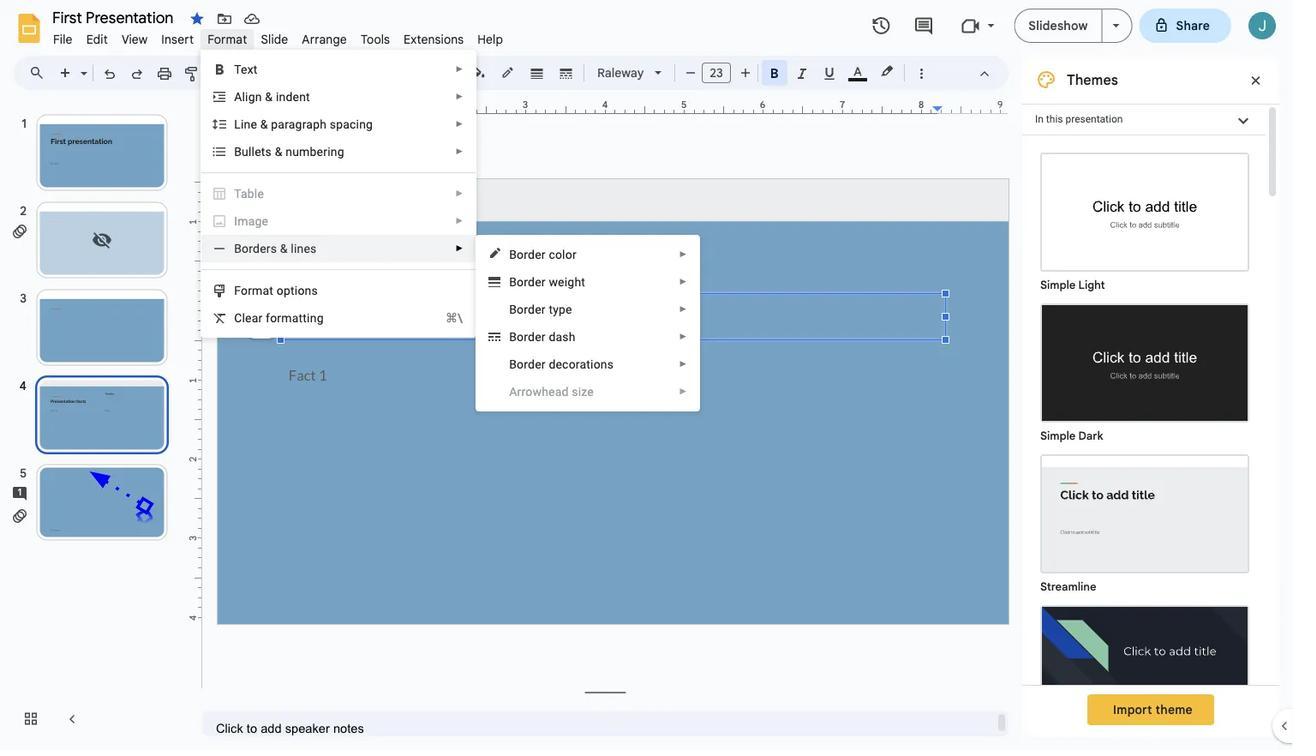 Task type: vqa. For each thing, say whether or not it's contained in the screenshot.
⌘O element
no



Task type: locate. For each thing, give the bounding box(es) containing it.
border
[[509, 247, 546, 261], [509, 275, 546, 289], [509, 302, 546, 316]]

menu item up "lines"
[[202, 207, 476, 235]]

age
[[248, 214, 268, 228]]

menu
[[453, 9, 701, 750], [201, 50, 477, 338]]

table
[[234, 186, 264, 201]]

menu bar banner
[[0, 0, 1294, 750]]

1 vertical spatial t
[[549, 302, 553, 316]]

spacing
[[330, 117, 373, 131]]

raleway
[[597, 65, 644, 80]]

format options
[[234, 283, 318, 297]]

bulle t s & numbering
[[234, 144, 344, 159]]

format up text
[[208, 32, 247, 47]]

format up lear
[[234, 283, 274, 297]]

0 vertical spatial simple
[[1041, 278, 1076, 292]]

border color: transparent image
[[498, 61, 518, 83]]

option group containing simple light
[[1023, 135, 1266, 750]]

view menu item
[[115, 29, 155, 49]]

borders
[[234, 241, 277, 255]]

2 border from the top
[[509, 275, 546, 289]]

borders & lines q element
[[234, 241, 322, 255]]

border left c
[[509, 247, 546, 261]]

& right s
[[275, 144, 283, 159]]

presentation options image
[[1113, 24, 1120, 27]]

table 2 element
[[234, 186, 269, 201]]

arrowhead size h element
[[509, 384, 599, 399]]

focus image
[[1042, 607, 1248, 723]]

er
[[535, 330, 546, 344]]

border decorations o element
[[509, 357, 619, 371]]

2 simple from the top
[[1041, 429, 1076, 443]]

extensions menu item
[[397, 29, 471, 49]]

0 vertical spatial t
[[261, 144, 265, 159]]

1 border from the top
[[509, 247, 546, 261]]

0 horizontal spatial menu item
[[202, 207, 476, 235]]

eight
[[558, 275, 586, 289]]

this
[[1047, 113, 1063, 125]]

bor
[[509, 330, 528, 344]]

t
[[261, 144, 265, 159], [549, 302, 553, 316]]

in this presentation
[[1036, 113, 1123, 125]]

simple inside 'radio'
[[1041, 429, 1076, 443]]

border for border t ype
[[509, 302, 546, 316]]

2 vertical spatial border
[[509, 302, 546, 316]]

menu bar
[[46, 22, 510, 51]]

left margin image
[[219, 100, 294, 113]]

0 vertical spatial border
[[509, 247, 546, 261]]

decorations
[[549, 357, 614, 371]]

1 vertical spatial simple
[[1041, 429, 1076, 443]]

0 vertical spatial format
[[208, 32, 247, 47]]

► for line & paragraph spacing l element
[[455, 119, 464, 129]]

image m element
[[234, 214, 274, 228]]

border up "d"
[[509, 302, 546, 316]]

b
[[509, 357, 517, 371]]

menu item containing i
[[202, 207, 476, 235]]

in this presentation tab
[[1023, 104, 1266, 135]]

menu item for bulle t s & numbering
[[202, 207, 476, 235]]

►
[[455, 64, 464, 74], [455, 92, 464, 102], [455, 119, 464, 129], [455, 147, 464, 156], [455, 189, 464, 198], [455, 216, 464, 226], [455, 243, 464, 253], [679, 249, 688, 259], [679, 277, 688, 287], [679, 304, 688, 314], [679, 332, 688, 342], [679, 359, 688, 369], [679, 387, 688, 396]]

► for border color c "element"
[[679, 249, 688, 259]]

fill color: transparent image
[[469, 61, 489, 83]]

simple
[[1041, 278, 1076, 292], [1041, 429, 1076, 443]]

Menus field
[[21, 61, 59, 85]]

view
[[122, 32, 148, 47]]

c
[[234, 311, 242, 325]]

option
[[248, 311, 275, 339]]

► for border dash d element
[[679, 332, 688, 342]]

arrange
[[302, 32, 347, 47]]

new slide with layout image
[[76, 62, 87, 68]]

3 border from the top
[[509, 302, 546, 316]]

c
[[549, 247, 555, 261]]

border dash option
[[557, 61, 576, 85]]

format inside menu
[[234, 283, 274, 297]]

menu item containing arrow
[[477, 378, 700, 405]]

⌘backslash element
[[425, 309, 463, 327]]

menu bar inside menu bar banner
[[46, 22, 510, 51]]

l
[[234, 117, 241, 131]]

1 vertical spatial border
[[509, 275, 546, 289]]

1 horizontal spatial t
[[549, 302, 553, 316]]

table menu item
[[202, 180, 476, 207]]

menu item
[[202, 207, 476, 235], [477, 378, 700, 405]]

format for format options
[[234, 283, 274, 297]]

1 simple from the top
[[1041, 278, 1076, 292]]

slide menu item
[[254, 29, 295, 49]]

simple left dark
[[1041, 429, 1076, 443]]

import
[[1114, 702, 1153, 717]]

Streamline radio
[[1032, 446, 1258, 597]]

0 horizontal spatial t
[[261, 144, 265, 159]]

extensions
[[404, 32, 464, 47]]

1 vertical spatial format
[[234, 283, 274, 297]]

rder
[[524, 357, 546, 371]]

Simple Dark radio
[[1032, 295, 1258, 446]]

border left w at the top left of page
[[509, 275, 546, 289]]

⌘\
[[446, 311, 463, 325]]

format inside menu item
[[208, 32, 247, 47]]

paragraph
[[271, 117, 327, 131]]

► for the bullets & numbering t element
[[455, 147, 464, 156]]

&
[[265, 90, 273, 104], [260, 117, 268, 131], [275, 144, 283, 159], [280, 241, 288, 255]]

border weight option
[[528, 61, 547, 85]]

streamline
[[1041, 580, 1097, 594]]

option group
[[1023, 135, 1266, 750]]

simple left light
[[1041, 278, 1076, 292]]

Font size text field
[[703, 63, 730, 83]]

format menu item
[[201, 29, 254, 49]]

► inside the table menu item
[[455, 189, 464, 198]]

border for border c olor
[[509, 247, 546, 261]]

navigation
[[0, 97, 189, 750]]

menu item down decorations
[[477, 378, 700, 405]]

presentation
[[1066, 113, 1123, 125]]

1 vertical spatial menu item
[[477, 378, 700, 405]]

ine
[[241, 117, 257, 131]]

border color c element
[[509, 247, 582, 261]]

► for align & indent a element
[[455, 92, 464, 102]]

t for ype
[[549, 302, 553, 316]]

slideshow
[[1029, 18, 1088, 33]]

Simple Light radio
[[1032, 144, 1258, 750]]

right margin image
[[934, 100, 1009, 113]]

► for text s element
[[455, 64, 464, 74]]

option group inside "themes" section
[[1023, 135, 1266, 750]]

w
[[549, 275, 558, 289]]

navigation inside themes 'application'
[[0, 97, 189, 750]]

format
[[208, 32, 247, 47], [234, 283, 274, 297]]

formatting
[[266, 311, 324, 325]]

slide
[[261, 32, 288, 47]]

Font size field
[[702, 63, 738, 87]]

menu bar containing file
[[46, 22, 510, 51]]

edit menu item
[[79, 29, 115, 49]]

d
[[528, 330, 535, 344]]

0 vertical spatial menu item
[[202, 207, 476, 235]]

1 horizontal spatial menu item
[[477, 378, 700, 405]]

simple inside radio
[[1041, 278, 1076, 292]]



Task type: describe. For each thing, give the bounding box(es) containing it.
highlight color image
[[878, 61, 897, 81]]

& right lign
[[265, 90, 273, 104]]

slideshow button
[[1014, 9, 1103, 43]]

► for borders & lines q element
[[455, 243, 464, 253]]

format options \ element
[[234, 283, 323, 297]]

align & indent a element
[[234, 90, 315, 104]]

clear formatting c element
[[234, 311, 329, 325]]

file
[[53, 32, 73, 47]]

bulle
[[234, 144, 261, 159]]

tools
[[361, 32, 390, 47]]

size
[[572, 384, 594, 399]]

► for image m element on the top left of the page
[[455, 216, 464, 226]]

borders & lines
[[234, 241, 317, 255]]

a
[[234, 90, 242, 104]]

simple light
[[1041, 278, 1105, 292]]

arrange menu item
[[295, 29, 354, 49]]

simple for simple dark
[[1041, 429, 1076, 443]]

i
[[234, 214, 238, 228]]

a lign & indent
[[234, 90, 310, 104]]

& right ine
[[260, 117, 268, 131]]

s
[[265, 144, 272, 159]]

edit
[[86, 32, 108, 47]]

ype
[[553, 302, 572, 316]]

border w eight
[[509, 275, 586, 289]]

border type t element
[[509, 302, 577, 316]]

► for border weight w element
[[679, 277, 688, 287]]

b o rder decorations
[[509, 357, 614, 371]]

simple dark
[[1041, 429, 1104, 443]]

share
[[1177, 18, 1210, 33]]

arrow h ead size
[[509, 384, 594, 399]]

help menu item
[[471, 29, 510, 49]]

o
[[517, 357, 524, 371]]

ead
[[549, 384, 569, 399]]

line & paragraph spacing l element
[[234, 117, 378, 131]]

lear
[[242, 311, 263, 325]]

numbering
[[286, 144, 344, 159]]

tools menu item
[[354, 29, 397, 49]]

border dash d element
[[509, 330, 581, 344]]

text s element
[[234, 62, 263, 76]]

border t ype
[[509, 302, 572, 316]]

border weight w element
[[509, 275, 591, 289]]

olor
[[555, 247, 577, 261]]

in
[[1036, 113, 1044, 125]]

indent
[[276, 90, 310, 104]]

arrow
[[509, 384, 542, 399]]

& left "lines"
[[280, 241, 288, 255]]

bor d er dash
[[509, 330, 576, 344]]

text
[[234, 62, 258, 76]]

Rename text field
[[46, 7, 183, 27]]

Star checkbox
[[185, 7, 209, 31]]

► for table 2 element
[[455, 189, 464, 198]]

themes
[[1067, 71, 1119, 88]]

border for border w eight
[[509, 275, 546, 289]]

t for s
[[261, 144, 265, 159]]

menu item for bor d er dash
[[477, 378, 700, 405]]

import theme
[[1114, 702, 1193, 717]]

insert
[[161, 32, 194, 47]]

import theme button
[[1088, 694, 1215, 725]]

share button
[[1140, 9, 1232, 43]]

Focus radio
[[1032, 597, 1258, 748]]

themes section
[[1023, 56, 1280, 750]]

lines
[[291, 241, 317, 255]]

l ine & paragraph spacing
[[234, 117, 373, 131]]

dark
[[1079, 429, 1104, 443]]

menu containing border
[[453, 9, 701, 750]]

border c olor
[[509, 247, 577, 261]]

theme
[[1156, 702, 1193, 717]]

h
[[542, 384, 549, 399]]

menu containing text
[[201, 50, 477, 338]]

options
[[277, 283, 318, 297]]

i m age
[[234, 214, 268, 228]]

dash
[[549, 330, 576, 344]]

light
[[1079, 278, 1105, 292]]

help
[[478, 32, 503, 47]]

main toolbar
[[51, 60, 935, 87]]

lign
[[242, 90, 262, 104]]

bullets & numbering t element
[[234, 144, 350, 159]]

text color image
[[849, 61, 868, 81]]

raleway option
[[597, 61, 645, 85]]

simple for simple light
[[1041, 278, 1076, 292]]

format for format
[[208, 32, 247, 47]]

m
[[238, 214, 248, 228]]

insert menu item
[[155, 29, 201, 49]]

c lear formatting
[[234, 311, 324, 325]]

themes application
[[0, 0, 1294, 750]]

file menu item
[[46, 29, 79, 49]]



